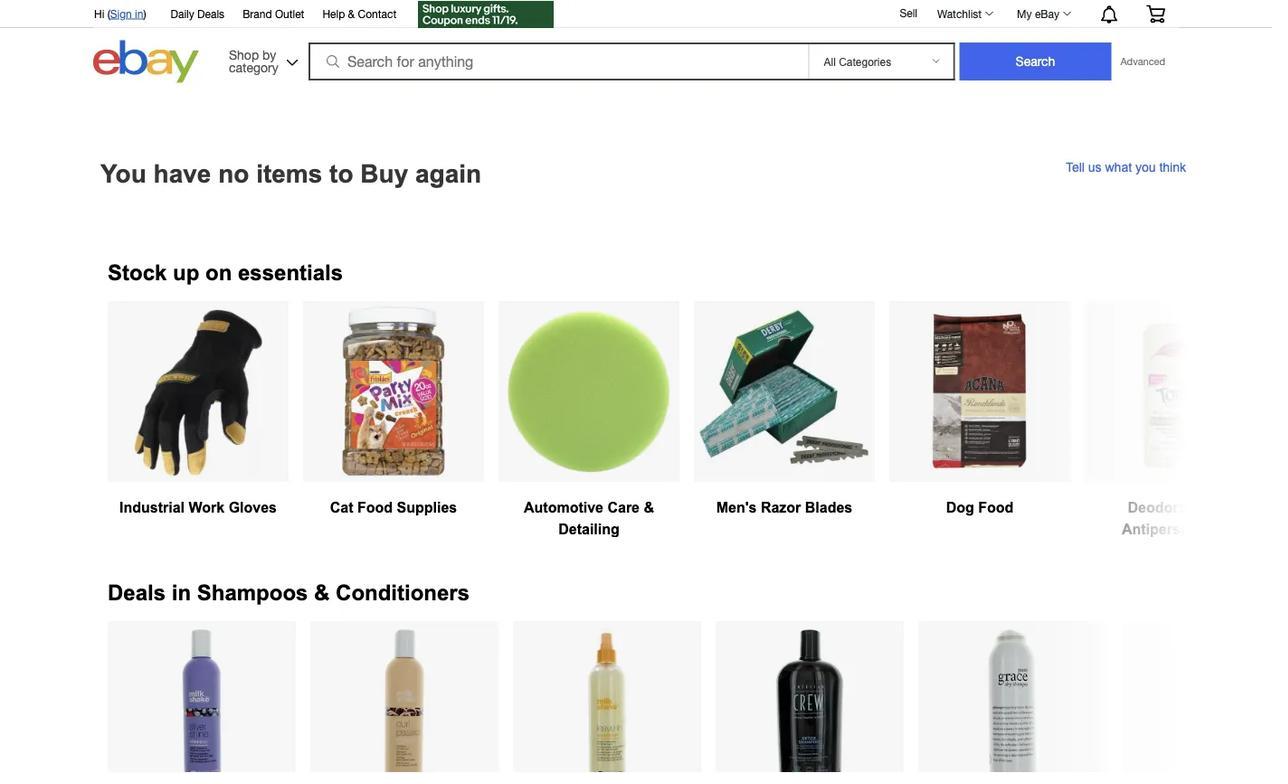 Task type: vqa. For each thing, say whether or not it's contained in the screenshot.
'07 in the Mens Nike Air Force 1 '07 - Triple White CW2288-111 Size-US 10
no



Task type: locate. For each thing, give the bounding box(es) containing it.
antiperspirants
[[1122, 521, 1229, 538]]

shop by category button
[[221, 40, 302, 79]]

essentials
[[238, 261, 343, 285]]

on
[[205, 261, 232, 285]]

Automotive Care & Detailing text field
[[499, 301, 680, 538]]

sign in link
[[110, 7, 143, 20]]

shop by category
[[229, 47, 278, 75]]

0 horizontal spatial deals
[[108, 582, 166, 606]]

you
[[100, 160, 146, 188]]

help & contact
[[323, 7, 397, 20]]

buy
[[360, 160, 408, 188]]

1 horizontal spatial food
[[979, 500, 1014, 516]]

1 vertical spatial in
[[172, 582, 191, 606]]

food right dog
[[979, 500, 1014, 516]]

deals right daily
[[197, 7, 225, 20]]

deals inside account navigation
[[197, 7, 225, 20]]

food right cat
[[358, 500, 393, 516]]

None submit
[[960, 43, 1112, 81]]

work
[[189, 500, 225, 516]]

ebay
[[1035, 7, 1060, 20]]

conditioners
[[336, 582, 470, 606]]

industrial work gloves link
[[108, 301, 289, 538]]

1 vertical spatial deals
[[108, 582, 166, 606]]

&
[[348, 7, 355, 20], [644, 500, 654, 516], [1213, 500, 1223, 516], [314, 582, 330, 606]]

automotive
[[524, 500, 604, 516]]

 image inside men's razor blades link
[[695, 302, 874, 482]]

my
[[1017, 7, 1032, 20]]

hi ( sign in )
[[94, 7, 146, 20]]

 image
[[133, 302, 264, 482], [304, 302, 483, 482], [500, 302, 679, 482], [695, 302, 874, 482], [891, 302, 1070, 482], [1124, 302, 1227, 482], [108, 622, 296, 774], [310, 622, 499, 774], [513, 622, 701, 774], [716, 622, 904, 774], [919, 622, 1107, 774], [1121, 622, 1273, 774]]

deodorants & antiperspirants
[[1122, 500, 1229, 538]]

what
[[1106, 160, 1132, 174]]

contact
[[358, 7, 397, 20]]

think
[[1160, 160, 1187, 174]]

tell us what you think link
[[1066, 160, 1187, 174]]

men's razor blades
[[717, 500, 853, 516]]

to
[[330, 160, 353, 188]]

& up antiperspirants
[[1213, 500, 1223, 516]]

sell
[[900, 6, 918, 19]]

brand
[[243, 7, 272, 20]]

& right care
[[644, 500, 654, 516]]

your shopping cart image
[[1146, 5, 1167, 23]]

industrial work gloves
[[119, 500, 277, 516]]

& inside automotive care & detailing
[[644, 500, 654, 516]]

1 food from the left
[[358, 500, 393, 516]]

1 horizontal spatial deals
[[197, 7, 225, 20]]

daily
[[171, 7, 194, 20]]

None text field
[[310, 622, 499, 774], [513, 622, 701, 774], [716, 622, 904, 774], [310, 622, 499, 774], [513, 622, 701, 774], [716, 622, 904, 774]]

Industrial Work Gloves text field
[[108, 301, 289, 538]]

tell
[[1066, 160, 1085, 174]]

items
[[256, 160, 322, 188]]

automotive care & detailing link
[[499, 301, 680, 538]]

0 horizontal spatial food
[[358, 500, 393, 516]]

Dog Food text field
[[890, 301, 1071, 538]]

dog
[[946, 500, 975, 516]]

in
[[135, 7, 143, 20], [172, 582, 191, 606]]

help
[[323, 7, 345, 20]]

dog food link
[[890, 301, 1071, 538]]

0 horizontal spatial in
[[135, 7, 143, 20]]

0 vertical spatial in
[[135, 7, 143, 20]]

category
[[229, 60, 278, 75]]

sell link
[[892, 6, 926, 19]]

Cat Food Supplies text field
[[303, 301, 484, 538]]

no
[[218, 160, 249, 188]]

in right sign
[[135, 7, 143, 20]]

0 vertical spatial deals
[[197, 7, 225, 20]]

deodorants
[[1128, 500, 1209, 516]]

& right the help
[[348, 7, 355, 20]]

food
[[358, 500, 393, 516], [979, 500, 1014, 516]]

food for cat
[[358, 500, 393, 516]]

2 food from the left
[[979, 500, 1014, 516]]

None text field
[[108, 622, 296, 774], [919, 622, 1107, 774], [1121, 622, 1273, 774], [108, 622, 296, 774], [919, 622, 1107, 774], [1121, 622, 1273, 774]]

account navigation
[[84, 0, 1179, 30]]

in left shampoos
[[172, 582, 191, 606]]

1 horizontal spatial in
[[172, 582, 191, 606]]

have
[[153, 160, 211, 188]]

deals down 'industrial'
[[108, 582, 166, 606]]

deals
[[197, 7, 225, 20], [108, 582, 166, 606]]

food for dog
[[979, 500, 1014, 516]]

watchlist
[[938, 7, 982, 20]]

shop
[[229, 47, 259, 62]]

& inside account navigation
[[348, 7, 355, 20]]



Task type: describe. For each thing, give the bounding box(es) containing it.
razor
[[761, 500, 801, 516]]

cat food supplies link
[[303, 301, 484, 538]]

you have no items to buy again
[[100, 160, 482, 188]]

blades
[[805, 500, 853, 516]]

get the coupon image
[[418, 1, 554, 28]]

supplies
[[397, 500, 457, 516]]

shampoos
[[197, 582, 308, 606]]

Men's Razor Blades text field
[[694, 301, 875, 538]]

 image inside industrial work gloves link
[[133, 302, 264, 482]]

dog food
[[946, 500, 1014, 516]]

shop by category banner
[[84, 0, 1179, 88]]

again
[[415, 160, 482, 188]]

advanced
[[1121, 56, 1166, 67]]

 image inside the automotive care & detailing link
[[500, 302, 679, 482]]

daily deals
[[171, 7, 225, 20]]

cat
[[330, 500, 353, 516]]

brand outlet
[[243, 7, 304, 20]]

in inside account navigation
[[135, 7, 143, 20]]

Deodorants & Antiperspirants text field
[[1085, 301, 1266, 538]]

gloves
[[229, 500, 277, 516]]

tell us what you think
[[1066, 160, 1187, 174]]

& right shampoos
[[314, 582, 330, 606]]

stock
[[108, 261, 167, 285]]

 image inside deodorants & antiperspirants link
[[1124, 302, 1227, 482]]

help & contact link
[[323, 5, 397, 24]]

outlet
[[275, 7, 304, 20]]

)
[[143, 7, 146, 20]]

automotive care & detailing
[[524, 500, 654, 538]]

my ebay link
[[1007, 3, 1080, 24]]

men's
[[717, 500, 757, 516]]

hi
[[94, 7, 104, 20]]

advanced link
[[1112, 43, 1175, 80]]

brand outlet link
[[243, 5, 304, 24]]

deals in shampoos & conditioners
[[108, 582, 470, 606]]

 image inside dog food link
[[891, 302, 1070, 482]]

us
[[1089, 160, 1102, 174]]

men's razor blades link
[[694, 301, 875, 538]]

cat food supplies
[[330, 500, 457, 516]]

stock up on essentials
[[108, 261, 343, 285]]

industrial
[[119, 500, 185, 516]]

you
[[1136, 160, 1156, 174]]

by
[[263, 47, 276, 62]]

detailing
[[559, 521, 620, 538]]

(
[[107, 7, 110, 20]]

deodorants & antiperspirants link
[[1085, 301, 1266, 538]]

 image inside cat food supplies link
[[304, 302, 483, 482]]

my ebay
[[1017, 7, 1060, 20]]

daily deals link
[[171, 5, 225, 24]]

sign
[[110, 7, 132, 20]]

watchlist link
[[928, 3, 1002, 24]]

Search for anything text field
[[311, 44, 805, 79]]

up
[[173, 261, 199, 285]]

none submit inside the shop by category banner
[[960, 43, 1112, 81]]

care
[[608, 500, 640, 516]]

& inside deodorants & antiperspirants
[[1213, 500, 1223, 516]]



